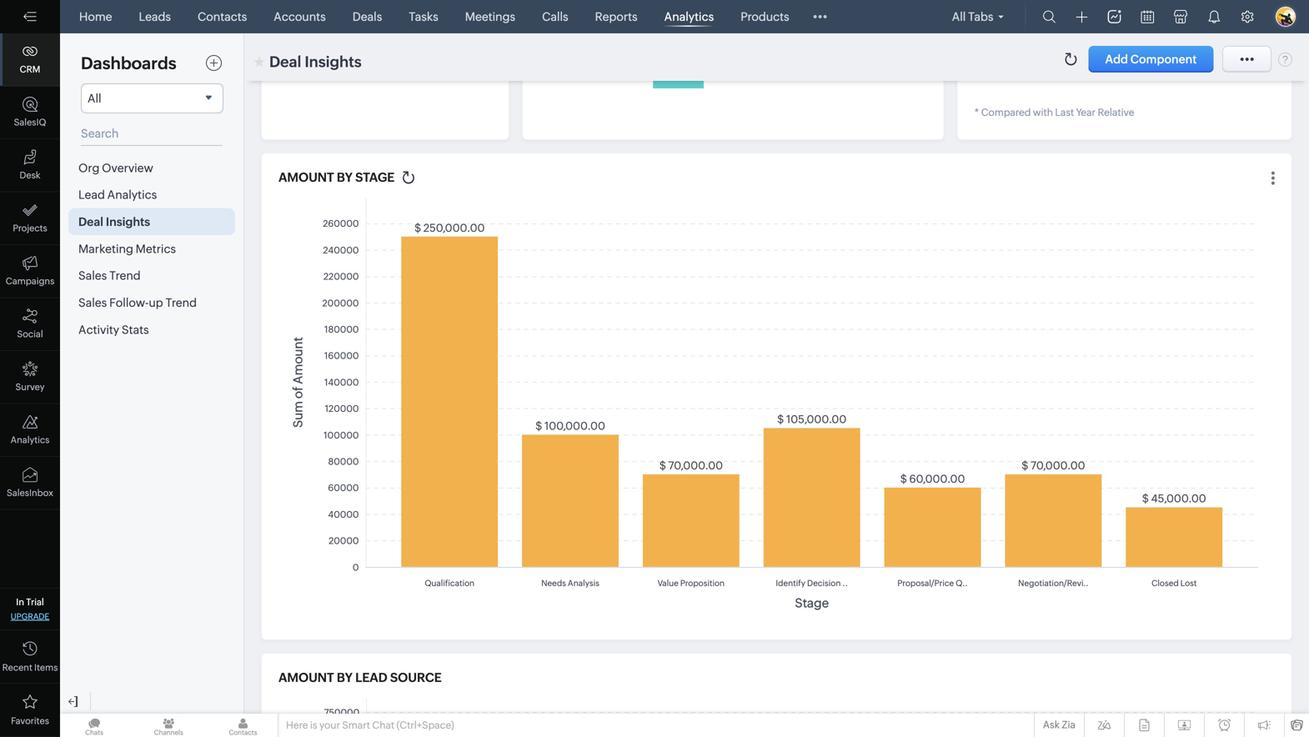 Task type: locate. For each thing, give the bounding box(es) containing it.
analytics right reports link
[[665, 10, 714, 23]]

reports
[[595, 10, 638, 23]]

1 vertical spatial analytics link
[[0, 404, 60, 457]]

notifications image
[[1208, 10, 1221, 23]]

analytics link down the survey
[[0, 404, 60, 457]]

analytics link right reports link
[[658, 0, 721, 33]]

survey
[[15, 382, 45, 393]]

0 vertical spatial analytics
[[665, 10, 714, 23]]

contacts
[[198, 10, 247, 23]]

recent
[[2, 663, 32, 673]]

crm link
[[0, 33, 60, 86]]

reports link
[[589, 0, 645, 33]]

desk link
[[0, 139, 60, 192]]

salesinbox
[[7, 488, 53, 498]]

analytics
[[665, 10, 714, 23], [11, 435, 50, 446]]

products link
[[734, 0, 796, 33]]

all tabs
[[953, 10, 994, 23]]

accounts link
[[267, 0, 333, 33]]

calls
[[542, 10, 569, 23]]

here
[[286, 720, 308, 731]]

deals link
[[346, 0, 389, 33]]

favorites
[[11, 716, 49, 727]]

analytics up "salesinbox" link
[[11, 435, 50, 446]]

analytics link
[[658, 0, 721, 33], [0, 404, 60, 457]]

all
[[953, 10, 966, 23]]

tasks
[[409, 10, 439, 23]]

0 horizontal spatial analytics link
[[0, 404, 60, 457]]

trial
[[26, 597, 44, 608]]

0 vertical spatial analytics link
[[658, 0, 721, 33]]

products
[[741, 10, 790, 23]]

home
[[79, 10, 112, 23]]

1 horizontal spatial analytics link
[[658, 0, 721, 33]]

1 horizontal spatial analytics
[[665, 10, 714, 23]]

quick actions image
[[1077, 11, 1088, 23]]

contacts link
[[191, 0, 254, 33]]

projects link
[[0, 192, 60, 245]]

search image
[[1043, 10, 1057, 23]]

channels image
[[134, 714, 203, 738]]

recent items
[[2, 663, 58, 673]]

items
[[34, 663, 58, 673]]

your
[[320, 720, 340, 731]]

salesiq
[[14, 117, 46, 128]]

social
[[17, 329, 43, 340]]

campaigns
[[6, 276, 54, 287]]

0 horizontal spatial analytics
[[11, 435, 50, 446]]

salesinbox link
[[0, 457, 60, 510]]

tabs
[[969, 10, 994, 23]]

ask zia
[[1044, 720, 1076, 731]]

chat
[[372, 720, 395, 731]]

zia
[[1062, 720, 1076, 731]]



Task type: describe. For each thing, give the bounding box(es) containing it.
here is your smart chat (ctrl+space)
[[286, 720, 454, 731]]

configure settings image
[[1241, 10, 1255, 23]]

smart
[[342, 720, 370, 731]]

tasks link
[[402, 0, 445, 33]]

leads
[[139, 10, 171, 23]]

upgrade
[[11, 612, 49, 622]]

projects
[[13, 223, 47, 234]]

in
[[16, 597, 24, 608]]

home link
[[73, 0, 119, 33]]

desk
[[20, 170, 40, 181]]

deals
[[353, 10, 382, 23]]

social link
[[0, 298, 60, 351]]

marketplace image
[[1175, 10, 1188, 23]]

survey link
[[0, 351, 60, 404]]

ask
[[1044, 720, 1060, 731]]

chats image
[[60, 714, 129, 738]]

calendar image
[[1142, 10, 1155, 23]]

leads link
[[132, 0, 178, 33]]

calls link
[[536, 0, 575, 33]]

meetings link
[[459, 0, 522, 33]]

campaigns link
[[0, 245, 60, 298]]

contacts image
[[209, 714, 277, 738]]

accounts
[[274, 10, 326, 23]]

(ctrl+space)
[[397, 720, 454, 731]]

crm
[[20, 64, 40, 75]]

in trial upgrade
[[11, 597, 49, 622]]

salesiq link
[[0, 86, 60, 139]]

meetings
[[465, 10, 516, 23]]

is
[[310, 720, 318, 731]]

1 vertical spatial analytics
[[11, 435, 50, 446]]

sales motivator image
[[1108, 10, 1122, 23]]



